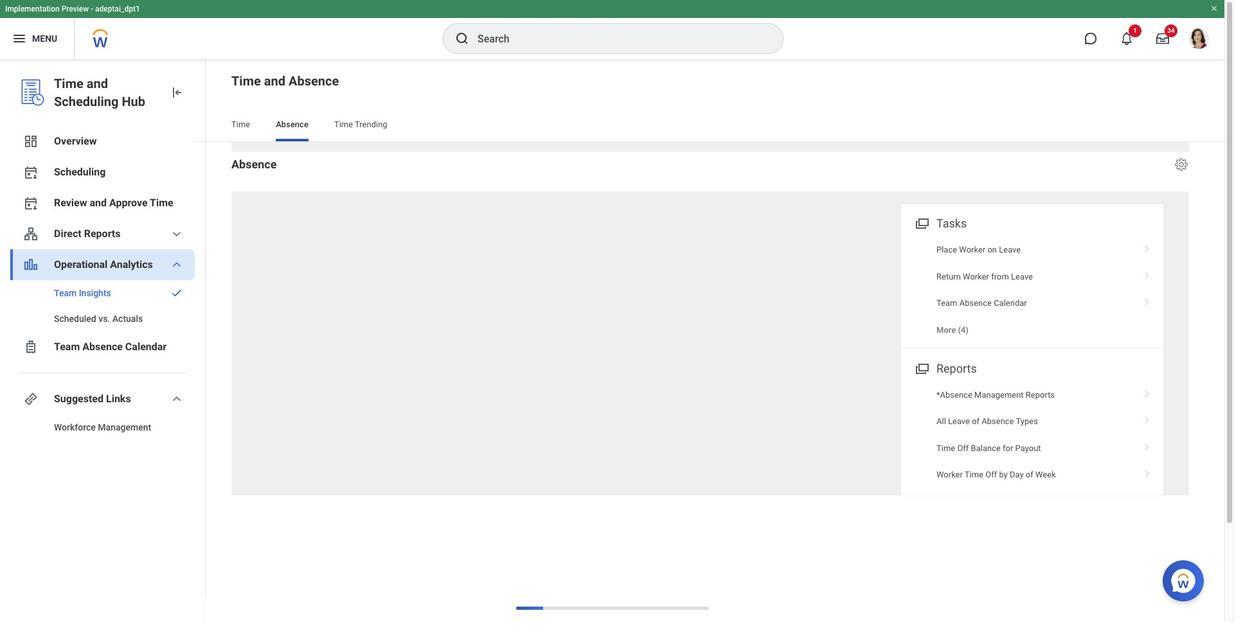 Task type: describe. For each thing, give the bounding box(es) containing it.
place
[[937, 245, 957, 255]]

menu
[[32, 33, 57, 43]]

list for reports
[[901, 382, 1163, 488]]

34
[[1167, 27, 1175, 34]]

vs.
[[98, 314, 110, 324]]

reports inside dropdown button
[[84, 228, 121, 240]]

tab list containing time
[[219, 111, 1202, 141]]

suggested links button
[[10, 384, 195, 415]]

workforce
[[54, 422, 96, 433]]

time for time off balance for payout
[[937, 443, 955, 453]]

actuals
[[112, 314, 143, 324]]

check image
[[169, 287, 184, 300]]

balance
[[971, 443, 1001, 453]]

all
[[937, 417, 946, 426]]

absence inside tab list
[[276, 120, 308, 129]]

of inside "link"
[[1026, 470, 1034, 479]]

*absence management reports
[[937, 390, 1055, 400]]

dashboard image
[[23, 134, 39, 149]]

and for approve
[[90, 197, 107, 209]]

time for time and absence
[[231, 73, 261, 89]]

absence inside "navigation pane" "region"
[[82, 341, 123, 353]]

chevron right image for all leave of absence types
[[1139, 412, 1156, 425]]

*absence
[[937, 390, 972, 400]]

all leave of absence types link
[[901, 408, 1163, 435]]

Search Workday  search field
[[478, 24, 757, 53]]

worker time off by day of week
[[937, 470, 1056, 479]]

operational
[[54, 258, 108, 271]]

menu button
[[0, 18, 74, 59]]

time for time trending
[[334, 120, 353, 129]]

direct reports button
[[10, 219, 195, 249]]

chevron right image for worker time off by day of week
[[1139, 465, 1156, 478]]

time for time
[[231, 120, 250, 129]]

preview
[[61, 4, 89, 13]]

scheduled vs. actuals
[[54, 314, 143, 324]]

more (4)
[[937, 325, 969, 335]]

for
[[1003, 443, 1013, 453]]

menu group image for reports
[[913, 359, 930, 376]]

from
[[991, 272, 1009, 281]]

chevron down small image for analytics
[[169, 257, 184, 273]]

return worker from leave
[[937, 272, 1033, 281]]

operational analytics button
[[10, 249, 195, 280]]

(4)
[[958, 325, 969, 335]]

return worker from leave link
[[901, 263, 1163, 290]]

calendar user solid image for review and approve time
[[23, 195, 39, 211]]

time and absence
[[231, 73, 339, 89]]

0 horizontal spatial of
[[972, 417, 980, 426]]

team insights
[[54, 288, 111, 298]]

and for scheduling
[[87, 76, 108, 91]]

chevron right image for time off balance for payout
[[1139, 439, 1156, 452]]

calendar inside "navigation pane" "region"
[[125, 341, 167, 353]]

suggested
[[54, 393, 103, 405]]

scheduled vs. actuals link
[[10, 306, 195, 332]]

-
[[91, 4, 93, 13]]

review and approve time
[[54, 197, 173, 209]]

place worker on leave link
[[901, 237, 1163, 263]]

1 vertical spatial reports
[[937, 362, 977, 375]]

team absence calendar inside list
[[937, 298, 1027, 308]]

calendar user solid image for scheduling
[[23, 165, 39, 180]]

transformation import image
[[169, 85, 184, 100]]

time for time and scheduling hub
[[54, 76, 83, 91]]

search image
[[454, 31, 470, 46]]

time and scheduling hub
[[54, 76, 145, 109]]

view team image
[[23, 226, 39, 242]]

team insights link
[[10, 280, 195, 306]]

trending
[[355, 120, 387, 129]]

scheduled
[[54, 314, 96, 324]]

insights
[[79, 288, 111, 298]]

worker for place
[[959, 245, 986, 255]]

analytics
[[110, 258, 153, 271]]

chevron right image for team absence calendar
[[1139, 294, 1156, 307]]

chevron down small image for links
[[169, 391, 184, 407]]

payout
[[1015, 443, 1041, 453]]

time off balance for payout
[[937, 443, 1041, 453]]

implementation preview -   adeptai_dpt1
[[5, 4, 140, 13]]

by
[[999, 470, 1008, 479]]

leave for return worker from leave
[[1011, 272, 1033, 281]]

tasks
[[937, 217, 967, 230]]

review and approve time link
[[10, 188, 195, 219]]

week
[[1036, 470, 1056, 479]]

0 vertical spatial team absence calendar link
[[901, 290, 1163, 316]]

day
[[1010, 470, 1024, 479]]

management for workforce
[[98, 422, 151, 433]]

worker time off by day of week link
[[901, 461, 1163, 488]]

off inside worker time off by day of week "link"
[[986, 470, 997, 479]]

more (4) link
[[901, 316, 1163, 344]]

inbox large image
[[1156, 32, 1169, 45]]



Task type: locate. For each thing, give the bounding box(es) containing it.
team inside "team insights" link
[[54, 288, 77, 298]]

chevron right image inside time off balance for payout 'link'
[[1139, 439, 1156, 452]]

more
[[937, 325, 956, 335]]

time inside 'link'
[[937, 443, 955, 453]]

1 horizontal spatial team absence calendar link
[[901, 290, 1163, 316]]

scheduling inside 'time and scheduling hub'
[[54, 94, 119, 109]]

0 vertical spatial chevron right image
[[1139, 240, 1156, 253]]

1 vertical spatial leave
[[1011, 272, 1033, 281]]

types
[[1016, 417, 1038, 426]]

calendar user solid image inside "scheduling" link
[[23, 165, 39, 180]]

chevron down small image right links
[[169, 391, 184, 407]]

34 button
[[1149, 24, 1178, 53]]

management down links
[[98, 422, 151, 433]]

calendar user solid image
[[23, 165, 39, 180], [23, 195, 39, 211]]

link image
[[23, 391, 39, 407]]

management inside workforce management link
[[98, 422, 151, 433]]

1 vertical spatial chevron down small image
[[169, 391, 184, 407]]

leave for place worker on leave
[[999, 245, 1021, 255]]

1 vertical spatial worker
[[963, 272, 989, 281]]

1 menu group image from the top
[[913, 214, 930, 231]]

and inside review and approve time link
[[90, 197, 107, 209]]

menu group image
[[913, 214, 930, 231], [913, 359, 930, 376]]

team absence calendar link down from
[[901, 290, 1163, 316]]

list containing place worker on leave
[[901, 237, 1163, 344]]

0 vertical spatial of
[[972, 417, 980, 426]]

2 chevron right image from the top
[[1139, 267, 1156, 280]]

team absence calendar down return worker from leave
[[937, 298, 1027, 308]]

all leave of absence types
[[937, 417, 1038, 426]]

calendar user solid image up view team icon
[[23, 195, 39, 211]]

scheduling down overview at the top of page
[[54, 166, 106, 178]]

1 vertical spatial off
[[986, 470, 997, 479]]

5 chevron right image from the top
[[1139, 465, 1156, 478]]

place worker on leave
[[937, 245, 1021, 255]]

team absence calendar down vs.
[[54, 341, 167, 353]]

management inside *absence management reports link
[[974, 390, 1024, 400]]

2 menu group image from the top
[[913, 359, 930, 376]]

scheduling up overview at the top of page
[[54, 94, 119, 109]]

2 vertical spatial worker
[[937, 470, 963, 479]]

reports up all leave of absence types link
[[1026, 390, 1055, 400]]

1 horizontal spatial off
[[986, 470, 997, 479]]

chevron down small image
[[169, 226, 184, 242]]

chevron down small image
[[169, 257, 184, 273], [169, 391, 184, 407]]

team up scheduled
[[54, 288, 77, 298]]

notifications large image
[[1120, 32, 1133, 45]]

team absence calendar
[[937, 298, 1027, 308], [54, 341, 167, 353]]

scheduling
[[54, 94, 119, 109], [54, 166, 106, 178]]

2 list from the top
[[901, 382, 1163, 488]]

suggested links
[[54, 393, 131, 405]]

1 calendar user solid image from the top
[[23, 165, 39, 180]]

hub
[[122, 94, 145, 109]]

leave
[[999, 245, 1021, 255], [1011, 272, 1033, 281], [948, 417, 970, 426]]

team down return
[[937, 298, 957, 308]]

configure this page image
[[1174, 157, 1189, 172]]

0 horizontal spatial reports
[[84, 228, 121, 240]]

0 vertical spatial calendar user solid image
[[23, 165, 39, 180]]

time trending
[[334, 120, 387, 129]]

1 vertical spatial of
[[1026, 470, 1034, 479]]

1 horizontal spatial management
[[974, 390, 1024, 400]]

2 vertical spatial reports
[[1026, 390, 1055, 400]]

management up all leave of absence types
[[974, 390, 1024, 400]]

leave right all
[[948, 417, 970, 426]]

off left by
[[986, 470, 997, 479]]

overview link
[[10, 126, 195, 157]]

justify image
[[12, 31, 27, 46]]

reports inside list
[[1026, 390, 1055, 400]]

chevron right image for place worker on leave
[[1139, 240, 1156, 253]]

1 chevron down small image from the top
[[169, 257, 184, 273]]

reports down review and approve time link
[[84, 228, 121, 240]]

1 vertical spatial calendar user solid image
[[23, 195, 39, 211]]

time and scheduling hub element
[[54, 75, 159, 111]]

1 list from the top
[[901, 237, 1163, 344]]

menu banner
[[0, 0, 1225, 59]]

2 chevron down small image from the top
[[169, 391, 184, 407]]

0 vertical spatial chevron down small image
[[169, 257, 184, 273]]

0 vertical spatial management
[[974, 390, 1024, 400]]

1 button
[[1113, 24, 1142, 53]]

absence
[[289, 73, 339, 89], [276, 120, 308, 129], [231, 157, 277, 171], [959, 298, 992, 308], [82, 341, 123, 353], [982, 417, 1014, 426]]

overview
[[54, 135, 97, 147]]

team absence calendar inside "navigation pane" "region"
[[54, 341, 167, 353]]

and inside 'time and scheduling hub'
[[87, 76, 108, 91]]

chevron down small image up check icon at the top left
[[169, 257, 184, 273]]

1 vertical spatial management
[[98, 422, 151, 433]]

0 horizontal spatial off
[[957, 443, 969, 453]]

1 horizontal spatial calendar
[[994, 298, 1027, 308]]

direct
[[54, 228, 81, 240]]

and for absence
[[264, 73, 285, 89]]

off left balance
[[957, 443, 969, 453]]

1
[[1133, 27, 1137, 34]]

operational analytics element
[[10, 280, 195, 332]]

1 vertical spatial menu group image
[[913, 359, 930, 376]]

calendar down from
[[994, 298, 1027, 308]]

management
[[974, 390, 1024, 400], [98, 422, 151, 433]]

worker left on
[[959, 245, 986, 255]]

direct reports
[[54, 228, 121, 240]]

team
[[54, 288, 77, 298], [937, 298, 957, 308], [54, 341, 80, 353]]

off
[[957, 443, 969, 453], [986, 470, 997, 479]]

*absence management reports link
[[901, 382, 1163, 408]]

1 vertical spatial chevron right image
[[1139, 267, 1156, 280]]

calendar inside list
[[994, 298, 1027, 308]]

scheduling link
[[10, 157, 195, 188]]

0 vertical spatial calendar
[[994, 298, 1027, 308]]

2 calendar user solid image from the top
[[23, 195, 39, 211]]

leave right from
[[1011, 272, 1033, 281]]

links
[[106, 393, 131, 405]]

1 vertical spatial team absence calendar link
[[10, 332, 195, 363]]

2 vertical spatial leave
[[948, 417, 970, 426]]

1 scheduling from the top
[[54, 94, 119, 109]]

adeptai_dpt1
[[95, 4, 140, 13]]

tab list
[[219, 111, 1202, 141]]

management for *absence
[[974, 390, 1024, 400]]

1 vertical spatial list
[[901, 382, 1163, 488]]

close environment banner image
[[1210, 4, 1218, 12]]

0 vertical spatial off
[[957, 443, 969, 453]]

0 vertical spatial reports
[[84, 228, 121, 240]]

list for tasks
[[901, 237, 1163, 344]]

2 chevron right image from the top
[[1139, 385, 1156, 398]]

profile logan mcneil image
[[1189, 28, 1209, 51]]

0 horizontal spatial team absence calendar link
[[10, 332, 195, 363]]

team for check icon at the top left
[[54, 288, 77, 298]]

of
[[972, 417, 980, 426], [1026, 470, 1034, 479]]

leave right on
[[999, 245, 1021, 255]]

worker
[[959, 245, 986, 255], [963, 272, 989, 281], [937, 470, 963, 479]]

worker left from
[[963, 272, 989, 281]]

calendar
[[994, 298, 1027, 308], [125, 341, 167, 353]]

chevron right image inside worker time off by day of week "link"
[[1139, 465, 1156, 478]]

reports
[[84, 228, 121, 240], [937, 362, 977, 375], [1026, 390, 1055, 400]]

1 vertical spatial scheduling
[[54, 166, 106, 178]]

worker down time off balance for payout
[[937, 470, 963, 479]]

workforce management
[[54, 422, 151, 433]]

on
[[988, 245, 997, 255]]

of right day at right bottom
[[1026, 470, 1034, 479]]

2 scheduling from the top
[[54, 166, 106, 178]]

0 vertical spatial list
[[901, 237, 1163, 344]]

of up balance
[[972, 417, 980, 426]]

1 horizontal spatial reports
[[937, 362, 977, 375]]

list
[[901, 237, 1163, 344], [901, 382, 1163, 488]]

0 vertical spatial leave
[[999, 245, 1021, 255]]

worker for return
[[963, 272, 989, 281]]

team down scheduled
[[54, 341, 80, 353]]

calendar user solid image down dashboard image
[[23, 165, 39, 180]]

off inside time off balance for payout 'link'
[[957, 443, 969, 453]]

chevron right image inside all leave of absence types link
[[1139, 412, 1156, 425]]

workforce management link
[[10, 415, 195, 440]]

worker inside "link"
[[937, 470, 963, 479]]

team inside list
[[937, 298, 957, 308]]

chevron right image
[[1139, 294, 1156, 307], [1139, 385, 1156, 398], [1139, 412, 1156, 425], [1139, 439, 1156, 452], [1139, 465, 1156, 478]]

reports up *absence
[[937, 362, 977, 375]]

return
[[937, 272, 961, 281]]

chevron right image inside *absence management reports link
[[1139, 385, 1156, 398]]

chevron right image
[[1139, 240, 1156, 253], [1139, 267, 1156, 280]]

chevron right image for return worker from leave
[[1139, 267, 1156, 280]]

more (4) button
[[937, 324, 969, 336]]

calendar down actuals
[[125, 341, 167, 353]]

chevron down small image inside suggested links dropdown button
[[169, 391, 184, 407]]

2 horizontal spatial reports
[[1026, 390, 1055, 400]]

chevron right image inside place worker on leave link
[[1139, 240, 1156, 253]]

team absence calendar link
[[901, 290, 1163, 316], [10, 332, 195, 363]]

0 vertical spatial team absence calendar
[[937, 298, 1027, 308]]

1 vertical spatial team absence calendar
[[54, 341, 167, 353]]

implementation
[[5, 4, 60, 13]]

menu group image for tasks
[[913, 214, 930, 231]]

time off balance for payout link
[[901, 435, 1163, 461]]

1 horizontal spatial team absence calendar
[[937, 298, 1027, 308]]

approve
[[109, 197, 148, 209]]

0 vertical spatial worker
[[959, 245, 986, 255]]

1 vertical spatial calendar
[[125, 341, 167, 353]]

0 horizontal spatial calendar
[[125, 341, 167, 353]]

review
[[54, 197, 87, 209]]

team for team absence calendar's chevron right icon
[[937, 298, 957, 308]]

0 vertical spatial scheduling
[[54, 94, 119, 109]]

team absence calendar link down vs.
[[10, 332, 195, 363]]

time inside "link"
[[965, 470, 984, 479]]

list containing *absence management reports
[[901, 382, 1163, 488]]

4 chevron right image from the top
[[1139, 439, 1156, 452]]

calendar user solid image inside review and approve time link
[[23, 195, 39, 211]]

1 horizontal spatial of
[[1026, 470, 1034, 479]]

3 chevron right image from the top
[[1139, 412, 1156, 425]]

1 chevron right image from the top
[[1139, 294, 1156, 307]]

and
[[264, 73, 285, 89], [87, 76, 108, 91], [90, 197, 107, 209]]

time
[[231, 73, 261, 89], [54, 76, 83, 91], [231, 120, 250, 129], [334, 120, 353, 129], [150, 197, 173, 209], [937, 443, 955, 453], [965, 470, 984, 479]]

0 horizontal spatial team absence calendar
[[54, 341, 167, 353]]

1 chevron right image from the top
[[1139, 240, 1156, 253]]

0 vertical spatial menu group image
[[913, 214, 930, 231]]

chart image
[[23, 257, 39, 273]]

chevron right image inside return worker from leave link
[[1139, 267, 1156, 280]]

operational analytics
[[54, 258, 153, 271]]

task timeoff image
[[23, 339, 39, 355]]

navigation pane region
[[0, 59, 206, 622]]

chevron right image for *absence management reports
[[1139, 385, 1156, 398]]

0 horizontal spatial management
[[98, 422, 151, 433]]

time inside 'time and scheduling hub'
[[54, 76, 83, 91]]



Task type: vqa. For each thing, say whether or not it's contained in the screenshot.
the 01/01/2023
no



